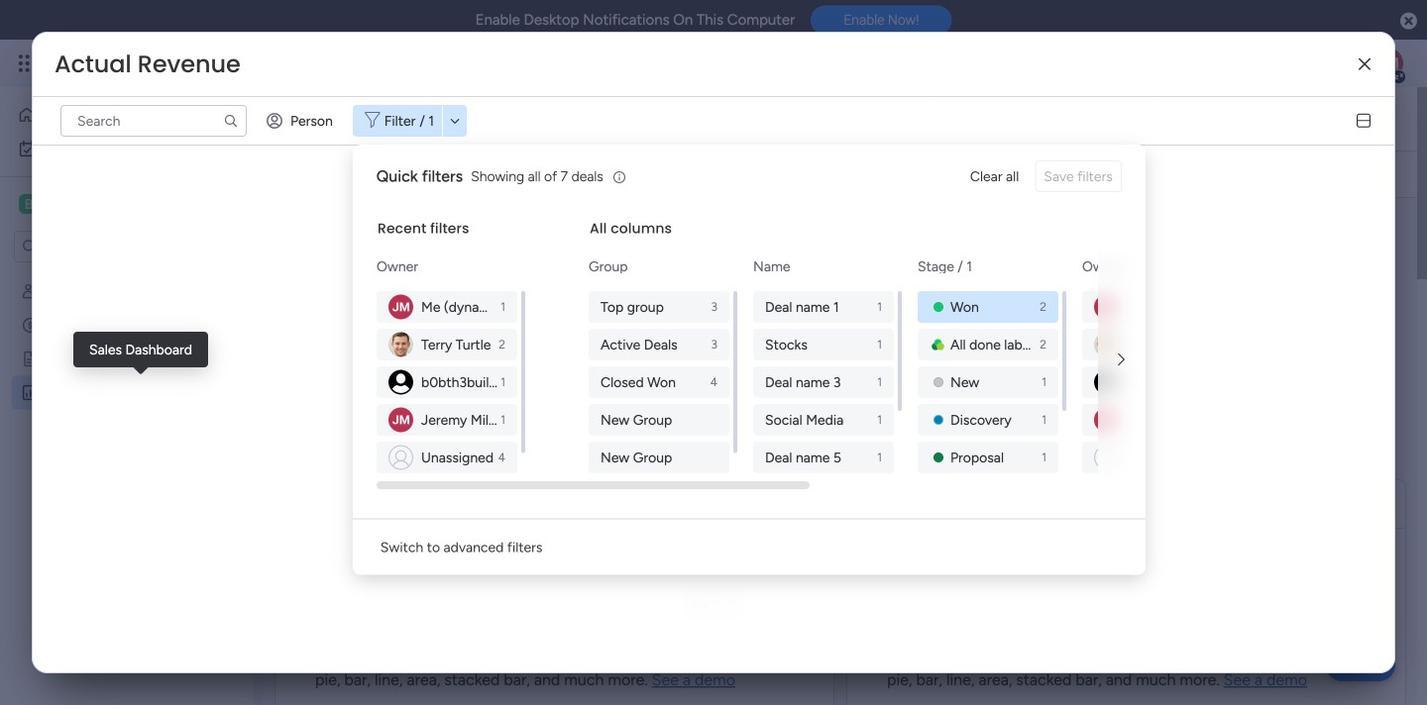 Task type: locate. For each thing, give the bounding box(es) containing it.
b0bth3builder2k23@gmail.com image
[[388, 370, 413, 395]]

0 vertical spatial filter dashboard by text search field
[[60, 105, 247, 137]]

1 vertical spatial none search field
[[298, 159, 479, 190]]

1 owner group from the left
[[377, 291, 521, 474]]

owner group
[[377, 291, 521, 474], [1082, 291, 1227, 474]]

list box
[[0, 271, 253, 678]]

0 horizontal spatial owner group
[[377, 291, 521, 474]]

0 vertical spatial none search field
[[60, 105, 247, 137]]

None search field
[[60, 105, 247, 137], [298, 159, 479, 190]]

banner
[[263, 87, 1418, 198]]

public board image
[[21, 350, 40, 369]]

add to favorites image
[[579, 109, 599, 128]]

dapulse x slim image
[[1359, 57, 1371, 72]]

search image
[[455, 167, 471, 182]]

1 horizontal spatial terry turtle image
[[1094, 333, 1119, 357]]

1 vertical spatial option
[[12, 133, 241, 165]]

none search field search
[[298, 159, 479, 190]]

jeremy miller image
[[388, 295, 413, 320]]

Filter dashboard by text search field
[[60, 105, 247, 137], [298, 159, 479, 190]]

terry turtle image up b0bth3builder2k23@gmail.com image
[[388, 333, 413, 357]]

terry turtle image
[[388, 333, 413, 357], [1094, 333, 1119, 357]]

1 vertical spatial filter dashboard by text search field
[[298, 159, 479, 190]]

1 horizontal spatial none search field
[[298, 159, 479, 190]]

v2 split view image
[[1357, 114, 1371, 128]]

group group
[[589, 291, 733, 474]]

stage / 1 group
[[918, 291, 1063, 549]]

dialog
[[353, 145, 1428, 575]]

jeremy miller image right dapulse x slim image at the top right of the page
[[1372, 48, 1404, 79]]

None field
[[50, 49, 246, 80], [293, 98, 568, 140], [304, 222, 571, 248], [304, 492, 439, 517], [876, 492, 1234, 517], [50, 49, 246, 80], [293, 98, 568, 140], [304, 222, 571, 248], [304, 492, 439, 517], [876, 492, 1234, 517]]

option
[[12, 99, 211, 131], [12, 133, 241, 165], [0, 274, 253, 278]]

jeremy miller image
[[1372, 48, 1404, 79], [1094, 295, 1119, 320], [388, 408, 413, 433], [1094, 408, 1119, 433]]

2 terry turtle image from the left
[[1094, 333, 1119, 357]]

0 horizontal spatial terry turtle image
[[388, 333, 413, 357]]

jeremy miller image down b0bth3builder2k23@gmail.com image
[[388, 408, 413, 433]]

terry turtle image up b0bth3builder2k23@gmail.com icon
[[1094, 333, 1119, 357]]

1 horizontal spatial filter dashboard by text search field
[[298, 159, 479, 190]]

1 horizontal spatial owner group
[[1082, 291, 1227, 474]]

v2 fullscreen image
[[1368, 497, 1382, 512]]

0 horizontal spatial filter dashboard by text search field
[[60, 105, 247, 137]]

0 horizontal spatial none search field
[[60, 105, 247, 137]]

jeremy miller image up b0bth3builder2k23@gmail.com icon
[[1094, 295, 1119, 320]]

2 vertical spatial option
[[0, 274, 253, 278]]



Task type: describe. For each thing, give the bounding box(es) containing it.
arrow down image
[[443, 109, 467, 133]]

public dashboard image
[[21, 384, 40, 402]]

search image
[[223, 113, 239, 129]]

select product image
[[18, 54, 38, 73]]

name group
[[753, 291, 898, 549]]

share image
[[1266, 109, 1286, 128]]

filter dashboard by text search field for search icon
[[298, 159, 479, 190]]

dapulse close image
[[1401, 11, 1418, 32]]

filter dashboard by text search field for search image
[[60, 105, 247, 137]]

2 owner group from the left
[[1082, 291, 1227, 474]]

workspace image
[[19, 193, 39, 215]]

b0bth3builder2k23@gmail.com image
[[1094, 370, 1119, 395]]

0 vertical spatial option
[[12, 99, 211, 131]]

jeremy miller image down b0bth3builder2k23@gmail.com icon
[[1094, 408, 1119, 433]]

1 terry turtle image from the left
[[388, 333, 413, 357]]



Task type: vqa. For each thing, say whether or not it's contained in the screenshot.
2nd Owner GROUP from right
yes



